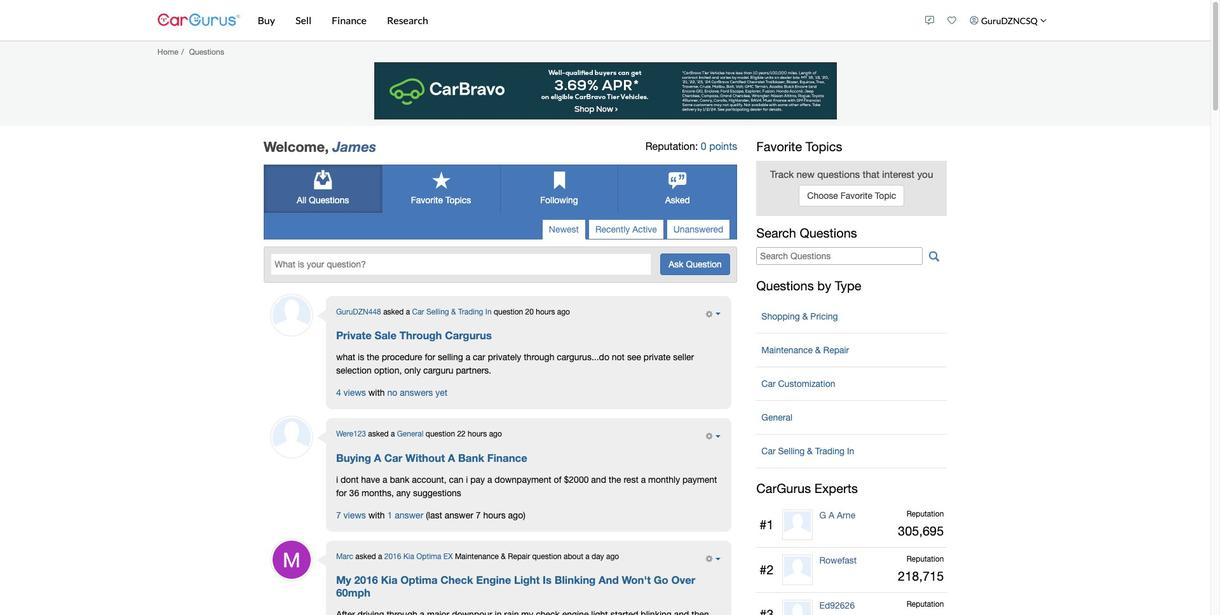Task type: vqa. For each thing, say whether or not it's contained in the screenshot.
Request
no



Task type: describe. For each thing, give the bounding box(es) containing it.
finance inside dropdown button
[[332, 14, 367, 26]]

2 vertical spatial ago
[[606, 552, 619, 561]]

2 7 from the left
[[476, 510, 481, 520]]

1 horizontal spatial a
[[448, 452, 455, 464]]

partners.
[[456, 366, 491, 376]]

reputation for 305,695
[[907, 510, 944, 519]]

were123 asked a general question             22 hours ago
[[336, 430, 502, 439]]

james
[[333, 138, 376, 155]]

2 vertical spatial question
[[532, 552, 562, 561]]

private
[[644, 352, 671, 362]]

were123 link
[[336, 430, 366, 439]]

topic
[[875, 191, 896, 201]]

reputation 218,715
[[898, 555, 944, 583]]

0 horizontal spatial selling
[[426, 307, 449, 316]]

advertisement region
[[374, 62, 837, 119]]

marc asked a 2016 kia optima ex maintenance & repair             question             about a day ago
[[336, 552, 619, 561]]

& up the cargurus on the left of page
[[451, 307, 456, 316]]

1 vertical spatial question
[[426, 430, 455, 439]]

0 vertical spatial trading
[[458, 307, 483, 316]]

selection
[[336, 366, 372, 376]]

choose favorite topic link
[[799, 185, 904, 206]]

& inside maintenance & repair link
[[815, 345, 821, 355]]

1 horizontal spatial repair
[[823, 345, 849, 355]]

marc
[[336, 552, 353, 561]]

20
[[525, 307, 534, 316]]

views for 4
[[343, 388, 366, 398]]

0 horizontal spatial maintenance
[[455, 552, 499, 561]]

36
[[349, 488, 359, 498]]

light
[[514, 574, 540, 587]]

g a arne
[[819, 510, 855, 521]]

pricing
[[810, 312, 838, 322]]

1 vertical spatial repair
[[508, 552, 530, 561]]

for inside i dont have a bank account, can i pay a downpayment of $2000 and the rest a  monthly payment for 36 months, any suggestions
[[336, 488, 347, 498]]

choose questions to view tab list
[[263, 165, 737, 213]]

favorite topics link
[[382, 165, 500, 213]]

what is the procedure for selling a car privately through cargurus...do not see private seller selection option, only carguru partners.
[[336, 352, 694, 376]]

0 vertical spatial hours
[[536, 307, 555, 316]]

active
[[632, 224, 657, 235]]

seller
[[673, 352, 694, 362]]

& up cargurus experts
[[807, 446, 813, 456]]

1 vertical spatial finance
[[487, 452, 527, 464]]

0 horizontal spatial car selling & trading in link
[[412, 307, 492, 316]]

rowefast
[[819, 555, 857, 566]]

kia inside my 2016 kia optima check engine light is blinking and won't go over 60mph
[[381, 574, 398, 587]]

procedure
[[382, 352, 422, 362]]

sell
[[295, 14, 311, 26]]

interest
[[882, 168, 914, 180]]

of
[[554, 475, 561, 485]]

points
[[709, 140, 737, 152]]

gurudzn448
[[336, 307, 381, 316]]

my
[[336, 574, 351, 587]]

2 i from the left
[[466, 475, 468, 485]]

go
[[654, 574, 668, 587]]

cargurus experts
[[756, 481, 858, 496]]

buying a car without a bank finance
[[336, 452, 527, 464]]

type
[[835, 279, 861, 293]]

1 vertical spatial general
[[397, 430, 423, 439]]

what
[[336, 352, 355, 362]]

following link
[[500, 165, 618, 213]]

0 vertical spatial favorite topics
[[756, 139, 842, 154]]

chevron down image
[[1040, 17, 1047, 24]]

4 views link
[[336, 388, 366, 398]]

218,715
[[898, 569, 944, 583]]

car up the bank
[[384, 452, 402, 464]]

were123
[[336, 430, 366, 439]]

asked for sale
[[383, 307, 404, 316]]

a right 'pay'
[[487, 475, 492, 485]]

cargurus logo homepage link link
[[157, 2, 240, 38]]

car customization
[[761, 379, 835, 389]]

recently
[[595, 224, 630, 235]]

with for 1
[[368, 510, 385, 520]]

home
[[157, 47, 178, 56]]

questions inside tab list
[[309, 195, 349, 205]]

for inside what is the procedure for selling a car privately through cargurus...do not see private seller selection option, only carguru partners.
[[425, 352, 435, 362]]

a for g
[[829, 510, 834, 521]]

car inside 'link'
[[761, 446, 776, 456]]

won't
[[622, 574, 651, 587]]

home link
[[157, 47, 178, 56]]

#1
[[760, 517, 774, 532]]

2 horizontal spatial favorite
[[840, 191, 872, 201]]

1 i from the left
[[336, 475, 338, 485]]

tab panel containing private sale through cargurus
[[270, 296, 731, 615]]

reputation: 0 points
[[645, 140, 737, 152]]

through
[[524, 352, 554, 362]]

choose favorite topic
[[807, 191, 896, 201]]

in inside 'link'
[[847, 446, 854, 456]]

favorite inside choose questions to view tab list
[[411, 195, 443, 205]]

a down no
[[391, 430, 395, 439]]

suggestions
[[413, 488, 461, 498]]

welcome, james
[[263, 138, 376, 155]]

3 reputation from the top
[[907, 600, 944, 609]]

rest
[[624, 475, 638, 485]]

yet
[[435, 388, 447, 398]]

all questions link
[[264, 165, 382, 213]]

2016 inside my 2016 kia optima check engine light is blinking and won't go over 60mph
[[354, 574, 378, 587]]

dont
[[340, 475, 359, 485]]

305,695
[[898, 524, 944, 538]]

a for buying
[[374, 452, 381, 464]]

1 vertical spatial ago
[[489, 430, 502, 439]]

payment
[[682, 475, 717, 485]]

newest
[[549, 224, 579, 235]]

7 views with 1 answer (last answer 7 hours ago)
[[336, 510, 525, 520]]

1 horizontal spatial question
[[494, 307, 523, 316]]

gurudzn448 asked a car selling & trading in question             20 hours ago
[[336, 307, 570, 316]]

1 7 from the left
[[336, 510, 341, 520]]

answers
[[400, 388, 433, 398]]

research
[[387, 14, 428, 26]]

0 vertical spatial 2016
[[384, 552, 401, 561]]

privately
[[488, 352, 521, 362]]

asked
[[665, 195, 690, 205]]

2016 kia optima ex link
[[384, 552, 453, 561]]

you
[[917, 168, 933, 180]]

/
[[181, 47, 184, 56]]

is
[[543, 574, 552, 587]]

asked link
[[619, 165, 737, 213]]

ed92626
[[819, 600, 855, 610]]

all
[[297, 195, 306, 205]]

search
[[756, 226, 796, 240]]

account,
[[412, 475, 446, 485]]

marc link
[[336, 552, 353, 561]]

engine
[[476, 574, 511, 587]]

shopping & pricing link
[[756, 305, 947, 328]]

any
[[396, 488, 411, 498]]

all questions
[[297, 195, 349, 205]]

the inside i dont have a bank account, can i pay a downpayment of $2000 and the rest a  monthly payment for 36 months, any suggestions
[[609, 475, 621, 485]]

60mph
[[336, 587, 370, 599]]

blinking
[[555, 574, 596, 587]]

with for no
[[368, 388, 385, 398]]

sell button
[[285, 0, 322, 41]]



Task type: locate. For each thing, give the bounding box(es) containing it.
1 vertical spatial for
[[336, 488, 347, 498]]

and
[[599, 574, 619, 587]]

ago right 22
[[489, 430, 502, 439]]

search questions
[[756, 226, 857, 240]]

questions right /
[[189, 47, 224, 56]]

0 horizontal spatial general
[[397, 430, 423, 439]]

general link down car customization link
[[756, 406, 947, 429]]

can
[[449, 475, 463, 485]]

1 horizontal spatial 7
[[476, 510, 481, 520]]

i right 'can'
[[466, 475, 468, 485]]

0 vertical spatial finance
[[332, 14, 367, 26]]

gurudzncsq button
[[963, 3, 1053, 38]]

1 vertical spatial hours
[[468, 430, 487, 439]]

selling up through
[[426, 307, 449, 316]]

choose
[[807, 191, 838, 201]]

only
[[404, 366, 421, 376]]

in up the cargurus on the left of page
[[485, 307, 492, 316]]

with left 1
[[368, 510, 385, 520]]

asked right 'were123'
[[368, 430, 389, 439]]

trading up the cargurus on the left of page
[[458, 307, 483, 316]]

optima inside my 2016 kia optima check engine light is blinking and won't go over 60mph
[[400, 574, 438, 587]]

the right is
[[367, 352, 379, 362]]

0 vertical spatial maintenance
[[761, 345, 813, 355]]

user icon image
[[970, 16, 979, 25]]

reputation inside reputation 305,695
[[907, 510, 944, 519]]

general link
[[756, 406, 947, 429], [397, 430, 423, 439]]

0 horizontal spatial in
[[485, 307, 492, 316]]

1 vertical spatial trading
[[815, 446, 844, 456]]

1 vertical spatial maintenance
[[455, 552, 499, 561]]

question
[[494, 307, 523, 316], [426, 430, 455, 439], [532, 552, 562, 561]]

reputation up 305,695
[[907, 510, 944, 519]]

buy button
[[247, 0, 285, 41]]

reputation down 218,715
[[907, 600, 944, 609]]

by
[[817, 279, 831, 293]]

0 vertical spatial in
[[485, 307, 492, 316]]

maintenance down the shopping
[[761, 345, 813, 355]]

0 horizontal spatial 2016
[[354, 574, 378, 587]]

1 horizontal spatial general link
[[756, 406, 947, 429]]

sale
[[375, 329, 397, 342]]

sort questions by tab list
[[542, 219, 730, 240]]

#2
[[760, 562, 774, 577]]

& up engine
[[501, 552, 506, 561]]

1 vertical spatial with
[[368, 510, 385, 520]]

1 views from the top
[[343, 388, 366, 398]]

2 vertical spatial asked
[[355, 552, 376, 561]]

bank
[[390, 475, 409, 485]]

1 horizontal spatial ago
[[557, 307, 570, 316]]

car selling & trading in
[[761, 446, 854, 456]]

selling inside car selling & trading in 'link'
[[778, 446, 805, 456]]

see
[[627, 352, 641, 362]]

maintenance right ex
[[455, 552, 499, 561]]

reputation up 218,715
[[907, 555, 944, 564]]

& left 'pricing'
[[802, 312, 808, 322]]

shopping
[[761, 312, 800, 322]]

0 horizontal spatial trading
[[458, 307, 483, 316]]

the left rest
[[609, 475, 621, 485]]

car
[[412, 307, 424, 316], [761, 379, 776, 389], [761, 446, 776, 456], [384, 452, 402, 464]]

car selling & trading in link up experts
[[756, 440, 947, 463]]

ex
[[443, 552, 453, 561]]

cargurus logo homepage link image
[[157, 2, 240, 38]]

1 horizontal spatial selling
[[778, 446, 805, 456]]

reputation for 218,715
[[907, 555, 944, 564]]

research button
[[377, 0, 438, 41]]

my 2016 kia optima check engine light is blinking and won't go over 60mph link
[[336, 574, 721, 599]]

7 down "dont"
[[336, 510, 341, 520]]

asked for a
[[368, 430, 389, 439]]

0 horizontal spatial topics
[[445, 195, 471, 205]]

about
[[564, 552, 583, 561]]

in up experts
[[847, 446, 854, 456]]

hours right 20
[[536, 307, 555, 316]]

0 points link
[[701, 140, 737, 152]]

buying a car without a bank finance link
[[336, 452, 527, 464]]

views right 4
[[343, 388, 366, 398]]

asked right the marc link
[[355, 552, 376, 561]]

general down the 'car customization'
[[761, 413, 792, 423]]

1 vertical spatial reputation
[[907, 555, 944, 564]]

optima down 2016 kia optima ex link
[[400, 574, 438, 587]]

car
[[473, 352, 485, 362]]

answer right (last
[[445, 510, 473, 520]]

1 horizontal spatial car selling & trading in link
[[756, 440, 947, 463]]

and
[[591, 475, 606, 485]]

0 vertical spatial with
[[368, 388, 385, 398]]

recently active link
[[588, 219, 664, 240]]

ago right 20
[[557, 307, 570, 316]]

question left 20
[[494, 307, 523, 316]]

What is your question? text field
[[271, 254, 651, 275]]

hours
[[536, 307, 555, 316], [468, 430, 487, 439], [483, 510, 506, 520]]

1 horizontal spatial maintenance
[[761, 345, 813, 355]]

2 answer from the left
[[445, 510, 473, 520]]

questions up the shopping
[[756, 279, 814, 293]]

0 horizontal spatial repair
[[508, 552, 530, 561]]

1 vertical spatial general link
[[397, 430, 423, 439]]

& down 'pricing'
[[815, 345, 821, 355]]

1 horizontal spatial finance
[[487, 452, 527, 464]]

optima left ex
[[416, 552, 441, 561]]

1 vertical spatial favorite topics
[[411, 195, 471, 205]]

in inside tab panel
[[485, 307, 492, 316]]

1 horizontal spatial kia
[[403, 552, 414, 561]]

0
[[701, 140, 706, 152]]

unanswered link
[[666, 219, 730, 240]]

car left 'customization'
[[761, 379, 776, 389]]

0 vertical spatial asked
[[383, 307, 404, 316]]

(last
[[426, 510, 442, 520]]

menu bar
[[240, 0, 919, 41]]

tab panel
[[270, 296, 731, 615]]

2 vertical spatial reputation
[[907, 600, 944, 609]]

questions up search questions text box
[[800, 226, 857, 240]]

ago
[[557, 307, 570, 316], [489, 430, 502, 439], [606, 552, 619, 561]]

1 reputation from the top
[[907, 510, 944, 519]]

add a car review image
[[925, 16, 934, 25]]

ago right day
[[606, 552, 619, 561]]

2 horizontal spatial a
[[829, 510, 834, 521]]

welcome,
[[263, 138, 329, 155]]

topics
[[806, 139, 842, 154], [445, 195, 471, 205]]

2 reputation from the top
[[907, 555, 944, 564]]

questions
[[817, 168, 860, 180]]

1 horizontal spatial favorite
[[756, 139, 802, 154]]

maintenance & repair link
[[756, 339, 947, 362]]

customization
[[778, 379, 835, 389]]

2 views from the top
[[343, 510, 366, 520]]

reputation
[[907, 510, 944, 519], [907, 555, 944, 564], [907, 600, 944, 609]]

downpayment
[[495, 475, 551, 485]]

0 vertical spatial the
[[367, 352, 379, 362]]

that
[[863, 168, 879, 180]]

0 vertical spatial topics
[[806, 139, 842, 154]]

i left "dont"
[[336, 475, 338, 485]]

0 vertical spatial optima
[[416, 552, 441, 561]]

7 down 'pay'
[[476, 510, 481, 520]]

following
[[540, 195, 578, 205]]

1
[[387, 510, 392, 520]]

a left the car
[[466, 352, 470, 362]]

1 vertical spatial views
[[343, 510, 366, 520]]

repair up light
[[508, 552, 530, 561]]

views down 36
[[343, 510, 366, 520]]

0 horizontal spatial i
[[336, 475, 338, 485]]

i
[[336, 475, 338, 485], [466, 475, 468, 485]]

day
[[592, 552, 604, 561]]

unanswered
[[673, 224, 723, 235]]

0 horizontal spatial the
[[367, 352, 379, 362]]

0 horizontal spatial 7
[[336, 510, 341, 520]]

7 views link
[[336, 510, 366, 520]]

1 vertical spatial selling
[[778, 446, 805, 456]]

0 vertical spatial selling
[[426, 307, 449, 316]]

option,
[[374, 366, 402, 376]]

car selling & trading in link
[[412, 307, 492, 316], [756, 440, 947, 463]]

2016
[[384, 552, 401, 561], [354, 574, 378, 587]]

with left no
[[368, 388, 385, 398]]

2 vertical spatial hours
[[483, 510, 506, 520]]

1 horizontal spatial in
[[847, 446, 854, 456]]

0 vertical spatial kia
[[403, 552, 414, 561]]

1 answer from the left
[[395, 510, 423, 520]]

1 horizontal spatial the
[[609, 475, 621, 485]]

1 vertical spatial 2016
[[354, 574, 378, 587]]

monthly
[[648, 475, 680, 485]]

22
[[457, 430, 466, 439]]

questions right "all"
[[309, 195, 349, 205]]

1 horizontal spatial 2016
[[384, 552, 401, 561]]

views
[[343, 388, 366, 398], [343, 510, 366, 520]]

1 vertical spatial topics
[[445, 195, 471, 205]]

general up without
[[397, 430, 423, 439]]

0 horizontal spatial general link
[[397, 430, 423, 439]]

0 horizontal spatial favorite
[[411, 195, 443, 205]]

2016 up 60mph at the bottom left of page
[[354, 574, 378, 587]]

Search Questions text field
[[756, 247, 923, 265]]

the inside what is the procedure for selling a car privately through cargurus...do not see private seller selection option, only carguru partners.
[[367, 352, 379, 362]]

car up through
[[412, 307, 424, 316]]

1 vertical spatial car selling & trading in link
[[756, 440, 947, 463]]

for left 36
[[336, 488, 347, 498]]

1 horizontal spatial i
[[466, 475, 468, 485]]

general
[[761, 413, 792, 423], [397, 430, 423, 439]]

cargurus
[[756, 481, 811, 496]]

1 horizontal spatial topics
[[806, 139, 842, 154]]

7
[[336, 510, 341, 520], [476, 510, 481, 520]]

recently active
[[595, 224, 657, 235]]

experts
[[814, 481, 858, 496]]

1 horizontal spatial favorite topics
[[756, 139, 842, 154]]

car up "cargurus"
[[761, 446, 776, 456]]

1 horizontal spatial trading
[[815, 446, 844, 456]]

hours right 22
[[468, 430, 487, 439]]

check
[[441, 574, 473, 587]]

1 vertical spatial asked
[[368, 430, 389, 439]]

a left day
[[585, 552, 589, 561]]

1 vertical spatial optima
[[400, 574, 438, 587]]

private sale through cargurus
[[336, 329, 492, 342]]

0 vertical spatial general
[[761, 413, 792, 423]]

without
[[405, 452, 445, 464]]

repair down 'pricing'
[[823, 345, 849, 355]]

1 horizontal spatial answer
[[445, 510, 473, 520]]

& inside shopping & pricing link
[[802, 312, 808, 322]]

1 horizontal spatial general
[[761, 413, 792, 423]]

0 horizontal spatial finance
[[332, 14, 367, 26]]

a inside what is the procedure for selling a car privately through cargurus...do not see private seller selection option, only carguru partners.
[[466, 352, 470, 362]]

1 horizontal spatial for
[[425, 352, 435, 362]]

menu bar containing buy
[[240, 0, 919, 41]]

0 horizontal spatial answer
[[395, 510, 423, 520]]

newest link
[[542, 219, 586, 240]]

0 horizontal spatial a
[[374, 452, 381, 464]]

pay
[[470, 475, 485, 485]]

a right the marc link
[[378, 552, 382, 561]]

gurudzncsq menu
[[919, 3, 1053, 38]]

a right have on the left of the page
[[383, 475, 387, 485]]

question left 22
[[426, 430, 455, 439]]

0 vertical spatial repair
[[823, 345, 849, 355]]

reputation inside reputation 218,715
[[907, 555, 944, 564]]

1 vertical spatial kia
[[381, 574, 398, 587]]

a left bank
[[448, 452, 455, 464]]

0 vertical spatial car selling & trading in link
[[412, 307, 492, 316]]

new
[[796, 168, 815, 180]]

selling up "cargurus"
[[778, 446, 805, 456]]

a right g
[[829, 510, 834, 521]]

favorite
[[756, 139, 802, 154], [840, 191, 872, 201], [411, 195, 443, 205]]

finance up downpayment
[[487, 452, 527, 464]]

0 vertical spatial for
[[425, 352, 435, 362]]

questions
[[189, 47, 224, 56], [309, 195, 349, 205], [800, 226, 857, 240], [756, 279, 814, 293]]

0 horizontal spatial kia
[[381, 574, 398, 587]]

hours left "ago)"
[[483, 510, 506, 520]]

0 vertical spatial question
[[494, 307, 523, 316]]

a up have on the left of the page
[[374, 452, 381, 464]]

kia down 2016 kia optima ex link
[[381, 574, 398, 587]]

favorite topics inside choose questions to view tab list
[[411, 195, 471, 205]]

0 vertical spatial reputation
[[907, 510, 944, 519]]

2 horizontal spatial ago
[[606, 552, 619, 561]]

0 horizontal spatial favorite topics
[[411, 195, 471, 205]]

buy
[[258, 14, 275, 26]]

0 horizontal spatial question
[[426, 430, 455, 439]]

views for 7
[[343, 510, 366, 520]]

0 horizontal spatial ago
[[489, 430, 502, 439]]

maintenance & repair
[[761, 345, 849, 355]]

car selling & trading in link up the cargurus on the left of page
[[412, 307, 492, 316]]

2016 down 1
[[384, 552, 401, 561]]

a up 'private sale through cargurus'
[[406, 307, 410, 316]]

saved cars image
[[948, 16, 957, 25]]

1 vertical spatial in
[[847, 446, 854, 456]]

None submit
[[660, 254, 730, 275]]

answer right 1
[[395, 510, 423, 520]]

finance right sell
[[332, 14, 367, 26]]

1 answer link
[[387, 510, 423, 520]]

asked for 2016
[[355, 552, 376, 561]]

a right rest
[[641, 475, 646, 485]]

general link up without
[[397, 430, 423, 439]]

kia left ex
[[403, 552, 414, 561]]

topics inside choose questions to view tab list
[[445, 195, 471, 205]]

trading up experts
[[815, 446, 844, 456]]

1 with from the top
[[368, 388, 385, 398]]

asked up sale
[[383, 307, 404, 316]]

0 vertical spatial ago
[[557, 307, 570, 316]]

2 with from the top
[[368, 510, 385, 520]]

0 horizontal spatial for
[[336, 488, 347, 498]]

0 vertical spatial views
[[343, 388, 366, 398]]

1 vertical spatial the
[[609, 475, 621, 485]]

question up is
[[532, 552, 562, 561]]

reputation 305,695
[[898, 510, 944, 538]]

2 horizontal spatial question
[[532, 552, 562, 561]]

buying
[[336, 452, 371, 464]]

$2000
[[564, 475, 589, 485]]

0 vertical spatial general link
[[756, 406, 947, 429]]

gurudzn448 link
[[336, 307, 381, 316]]

for up carguru
[[425, 352, 435, 362]]



